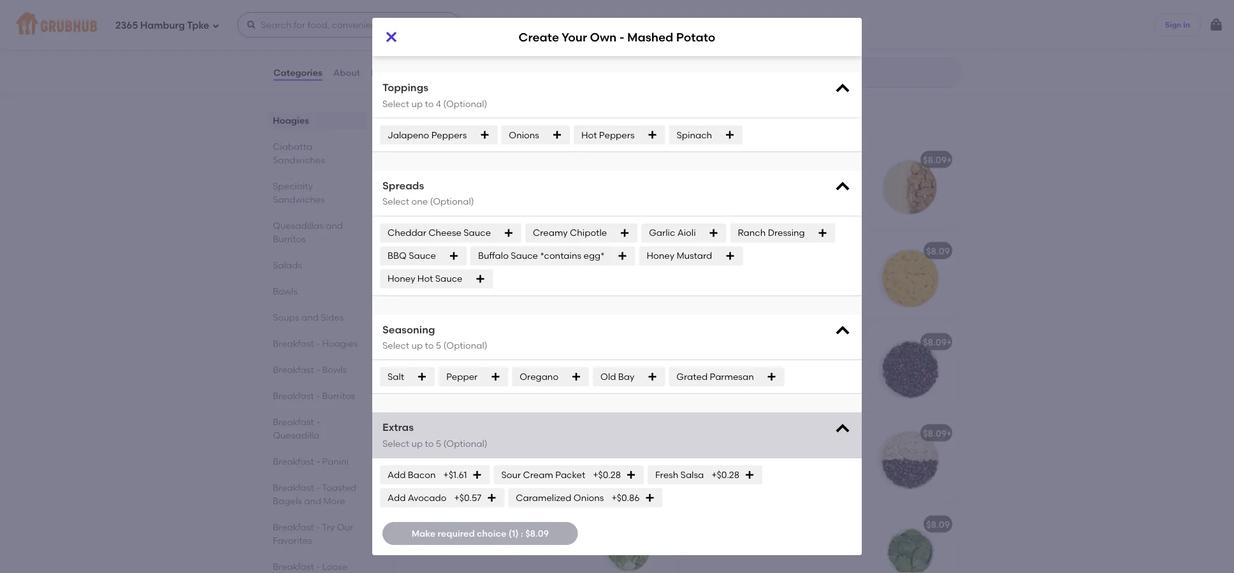 Task type: describe. For each thing, give the bounding box(es) containing it.
garden
[[402, 17, 435, 28]]

red inside contains: romaine, feta, grape tomatoes, carrot ribbons, cucumbers, red onions, hard boiled egg, ciabatta croutons, no dressing
[[457, 61, 474, 72]]

0 horizontal spatial potato
[[521, 245, 551, 256]]

soups and sides
[[273, 312, 344, 323]]

seasoning select up to 5 (optional)
[[383, 323, 488, 351]]

+ for create your own - black beans image
[[947, 337, 952, 347]]

$8.09 + for create your own - mashed potato image
[[638, 245, 667, 256]]

$8.09 + for create your own - black beans image
[[924, 337, 952, 347]]

- inside button
[[478, 337, 482, 347]]

pepper
[[447, 372, 478, 382]]

spinach
[[677, 129, 712, 140]]

ranch dressing
[[738, 228, 805, 238]]

up for extras
[[412, 438, 423, 449]]

favorites
[[273, 535, 312, 546]]

svg image for hot peppers
[[648, 130, 658, 140]]

create your own - mashed potato & stuffing
[[687, 154, 882, 165]]

create your own - black beans image
[[862, 328, 958, 411]]

caramelized
[[516, 493, 572, 503]]

garlic
[[649, 228, 676, 238]]

create your own - romaine
[[402, 519, 523, 530]]

to for seasoning
[[425, 340, 434, 351]]

breakfast for breakfast - burritos
[[273, 390, 314, 401]]

packet
[[556, 470, 586, 480]]

own for create your own - romaine image
[[456, 519, 476, 530]]

and for soups
[[301, 312, 319, 323]]

creamy chipotle
[[533, 228, 607, 238]]

choice
[[477, 528, 507, 539]]

soups
[[273, 312, 299, 323]]

specialty sandwiches
[[273, 180, 325, 205]]

parmesan
[[710, 372, 754, 382]]

ciabatta inside contains: romaine, feta, grape tomatoes, carrot ribbons, cucumbers, red onions, hard boiled egg, ciabatta croutons, no dressing
[[423, 74, 463, 85]]

svg image for buffalo sauce *contains egg*
[[618, 251, 628, 261]]

chicken for chicken steak
[[476, 8, 511, 19]]

0 horizontal spatial cheese
[[429, 228, 462, 238]]

1 horizontal spatial no
[[641, 8, 654, 19]]

cheese for create your own - mac & cheese & mashed potatoes
[[514, 337, 547, 347]]

create up boiled
[[519, 30, 559, 44]]

your for create your own - rice image
[[434, 428, 454, 439]]

4
[[436, 98, 441, 109]]

caramelized onions
[[516, 493, 604, 503]]

create your own - stuffing image
[[577, 146, 672, 229]]

+$0.57
[[454, 493, 482, 503]]

2365 hamburg tpke
[[115, 20, 209, 31]]

sign in
[[1166, 20, 1191, 29]]

create for create your own - romaine image
[[402, 519, 432, 530]]

hoagies inside tab
[[322, 338, 358, 349]]

sandwiches for specialty
[[273, 194, 325, 205]]

+$0.28 for fresh salsa
[[712, 470, 740, 480]]

spreads select one (optional)
[[383, 179, 474, 207]]

(1)
[[509, 528, 519, 539]]

(optional) for extras
[[444, 438, 488, 449]]

1 horizontal spatial rice
[[731, 446, 750, 457]]

create for create your own - rice image
[[402, 428, 432, 439]]

your for create your own - mac & cheese image
[[720, 245, 739, 256]]

honey for honey hot sauce
[[388, 273, 415, 284]]

old bay
[[601, 372, 635, 382]]

mac for create your own - mac & cheese & mashed potatoes
[[484, 337, 503, 347]]

ranch inside contains: romaine, grape tomatoes, red onions, applewood smoked bacon, oven roasted turkey, ranch on the side
[[815, 61, 843, 72]]

breakfast - bowls tab
[[273, 363, 362, 376]]

garlic aioli
[[649, 228, 696, 238]]

breakfast - hoagies tab
[[273, 337, 362, 350]]

breakfast - loose tab
[[273, 560, 362, 573]]

breakfast - bowls
[[273, 364, 347, 375]]

burritos for breakfast - burritos
[[322, 390, 355, 401]]

2365
[[115, 20, 138, 31]]

panini
[[322, 456, 349, 467]]

sign
[[1166, 20, 1182, 29]]

create your own - rice image
[[577, 419, 672, 502]]

turkey bacon ranch
[[687, 17, 777, 28]]

buffalo
[[478, 250, 509, 261]]

select for spreads
[[383, 196, 410, 207]]

smoked
[[793, 48, 828, 59]]

+$0.86
[[612, 493, 640, 503]]

side
[[719, 74, 738, 85]]

honey for honey mustard
[[647, 250, 675, 261]]

create your own - romaine image
[[577, 510, 672, 573]]

about button
[[333, 50, 361, 96]]

seasoning
[[383, 323, 435, 336]]

potatoes
[[596, 337, 635, 347]]

svg image for spinach
[[725, 130, 735, 140]]

:
[[521, 528, 523, 539]]

more
[[324, 496, 345, 506]]

chili
[[580, 8, 599, 19]]

breakfast - quesadilla
[[273, 416, 320, 441]]

turkey bacon ranch image
[[862, 9, 958, 91]]

ciabatta inside ciabatta sandwiches
[[273, 141, 313, 152]]

own for create your own - mashed potato image
[[456, 245, 476, 256]]

svg image for garlic aioli
[[709, 228, 719, 238]]

own for create your own - mac & cheese & mashed potatoes image
[[456, 337, 476, 347]]

onions, inside contains: romaine, feta, grape tomatoes, carrot ribbons, cucumbers, red onions, hard boiled egg, ciabatta croutons, no dressing
[[476, 61, 509, 72]]

contains: rice & beans
[[687, 446, 787, 457]]

0 vertical spatial bowls
[[393, 117, 432, 133]]

hot for hot turkey
[[472, 31, 488, 42]]

bagels
[[273, 496, 302, 506]]

create your own - mashed potato & stuffing image
[[862, 146, 958, 229]]

1 vertical spatial turkey
[[490, 31, 518, 42]]

spreads
[[383, 179, 424, 192]]

your for create your own - romaine image
[[434, 519, 454, 530]]

quesadillas and burritos tab
[[273, 219, 362, 246]]

sauce right buffalo
[[511, 250, 538, 261]]

+ for create your own - rice & beans image on the right bottom of page
[[947, 428, 952, 439]]

*contains
[[540, 250, 582, 261]]

specialty sandwiches tab
[[273, 179, 362, 206]]

add avocado
[[388, 493, 447, 503]]

- inside the breakfast - try our favorites
[[316, 522, 320, 533]]

your for create your own - mac & cheese & mashed potatoes image
[[434, 337, 454, 347]]

beef steak
[[388, 8, 434, 19]]

bacon for turkey
[[718, 17, 746, 28]]

create your own - rice & beans image
[[862, 419, 958, 502]]

toasted
[[322, 482, 357, 493]]

create your own - rice button
[[394, 419, 672, 502]]

sour
[[502, 470, 521, 480]]

romaine
[[484, 519, 523, 530]]

our
[[337, 522, 353, 533]]

0 horizontal spatial bowls
[[273, 286, 298, 297]]

breakfast for breakfast - bowls
[[273, 364, 314, 375]]

contains: up the salsa
[[687, 446, 729, 457]]

jalapeno peppers
[[388, 129, 467, 140]]

2 vertical spatial ranch
[[738, 228, 766, 238]]

contains: for red
[[687, 35, 729, 46]]

breakfast - toasted bagels and more
[[273, 482, 357, 506]]

try
[[322, 522, 335, 533]]

carrot
[[449, 48, 478, 59]]

salads tab
[[273, 258, 362, 272]]

sauce down bbq sauce
[[435, 273, 463, 284]]

breakfast - try our favorites
[[273, 522, 353, 546]]

add for add bacon
[[388, 470, 406, 480]]

- inside breakfast - toasted bagels and more
[[316, 482, 320, 493]]

specialty
[[273, 180, 313, 191]]

steak for chicken steak
[[514, 8, 538, 19]]

meatballs
[[388, 31, 430, 42]]

create your own - mac & cheese
[[687, 245, 833, 256]]

bacon,
[[687, 61, 718, 72]]

tomatoes, inside contains: romaine, grape tomatoes, red onions, applewood smoked bacon, oven roasted turkey, ranch on the side
[[804, 35, 849, 46]]

applewood
[[741, 48, 791, 59]]

0 vertical spatial ranch
[[748, 17, 777, 28]]

strips
[[766, 8, 791, 19]]

svg image for chicken strips
[[803, 9, 814, 19]]

about
[[333, 67, 360, 78]]

ciabatta sandwiches
[[273, 141, 325, 165]]

+$2.30
[[526, 31, 553, 42]]

(optional) for seasoning
[[444, 340, 488, 351]]

breakfast for breakfast - quesadilla
[[273, 416, 314, 427]]

create your own - mac & cheese & mashed potatoes image
[[577, 328, 672, 411]]

create your own - romaine button
[[394, 510, 672, 573]]

breakfast - try our favorites tab
[[273, 520, 362, 547]]

2 horizontal spatial potato
[[807, 154, 837, 165]]

hamburg
[[140, 20, 185, 31]]

salt
[[388, 372, 404, 382]]

mac for create your own - mac & cheese
[[770, 245, 789, 256]]

honey mustard
[[647, 250, 713, 261]]

create your own - mac & cheese image
[[862, 237, 958, 320]]

categories
[[274, 67, 322, 78]]

ciabatta sandwiches tab
[[273, 140, 362, 166]]

chicken strips
[[729, 8, 791, 19]]



Task type: vqa. For each thing, say whether or not it's contained in the screenshot.
You
no



Task type: locate. For each thing, give the bounding box(es) containing it.
1 vertical spatial create your own - mashed potato
[[402, 245, 551, 256]]

and
[[326, 220, 343, 231], [301, 312, 319, 323], [304, 496, 321, 506]]

2 vertical spatial bowls
[[322, 364, 347, 375]]

1 horizontal spatial honey
[[647, 250, 675, 261]]

1 horizontal spatial cheese
[[514, 337, 547, 347]]

bowls up soups
[[273, 286, 298, 297]]

0 horizontal spatial steak
[[409, 8, 434, 19]]

hoagies
[[273, 115, 309, 126], [322, 338, 358, 349]]

quesadilla
[[273, 430, 320, 441]]

cheese inside button
[[514, 337, 547, 347]]

1 +$0.28 from the left
[[593, 470, 621, 480]]

own for create your own - rice image
[[456, 428, 476, 439]]

ciabatta
[[423, 74, 463, 85], [273, 141, 313, 152]]

dressing down boiled
[[524, 74, 561, 85]]

1 breakfast from the top
[[273, 338, 314, 349]]

0 horizontal spatial burritos
[[273, 233, 306, 244]]

breakfast - burritos tab
[[273, 389, 362, 402]]

bowls
[[393, 117, 432, 133], [273, 286, 298, 297], [322, 364, 347, 375]]

beans
[[761, 446, 787, 457]]

own inside create your own - mac & cheese & mashed potatoes button
[[456, 337, 476, 347]]

0 horizontal spatial romaine,
[[445, 35, 486, 46]]

romaine, up 'carrot'
[[445, 35, 486, 46]]

1 horizontal spatial hot
[[472, 31, 488, 42]]

add up "add avocado"
[[388, 470, 406, 480]]

cucumbers,
[[402, 61, 455, 72]]

0 horizontal spatial tomatoes,
[[402, 48, 447, 59]]

red up bacon,
[[687, 48, 704, 59]]

breakfast inside 'breakfast - quesadilla'
[[273, 416, 314, 427]]

1 vertical spatial potato
[[807, 154, 837, 165]]

and inside breakfast - toasted bagels and more
[[304, 496, 321, 506]]

contains: up bacon,
[[687, 35, 729, 46]]

5 for extras
[[436, 438, 441, 449]]

steak up the +$2.30
[[514, 8, 538, 19]]

svg image
[[551, 9, 561, 19], [612, 9, 622, 19], [1209, 17, 1224, 33], [246, 20, 257, 30], [212, 22, 220, 30], [384, 29, 399, 45], [480, 130, 490, 140], [834, 178, 852, 196], [818, 228, 828, 238], [449, 251, 459, 261], [725, 251, 735, 261], [834, 322, 852, 340], [417, 372, 427, 382], [491, 372, 501, 382], [571, 372, 582, 382], [834, 420, 852, 438], [472, 470, 482, 480], [626, 470, 636, 480], [645, 493, 655, 503]]

old
[[601, 372, 616, 382]]

1 horizontal spatial hoagies
[[322, 338, 358, 349]]

select for toppings
[[383, 98, 410, 109]]

select inside toppings select up to 4 (optional)
[[383, 98, 410, 109]]

ranch
[[748, 17, 777, 28], [815, 61, 843, 72], [738, 228, 766, 238]]

up down toppings
[[412, 98, 423, 109]]

select down spreads
[[383, 196, 410, 207]]

$8.09 +
[[924, 154, 952, 165], [638, 245, 667, 256], [924, 337, 952, 347], [924, 428, 952, 439]]

to inside toppings select up to 4 (optional)
[[425, 98, 434, 109]]

0 vertical spatial no
[[641, 8, 654, 19]]

1 horizontal spatial potato
[[676, 30, 716, 44]]

burritos inside quesadillas and burritos
[[273, 233, 306, 244]]

cheese right cheddar
[[429, 228, 462, 238]]

bacon up oven
[[718, 17, 746, 28]]

cheese down 'ranch dressing'
[[800, 245, 833, 256]]

potato
[[676, 30, 716, 44], [807, 154, 837, 165], [521, 245, 551, 256]]

1 vertical spatial honey
[[388, 273, 415, 284]]

up inside extras select up to 5 (optional)
[[412, 438, 423, 449]]

breakfast inside the breakfast - loose
[[273, 561, 314, 572]]

1 select from the top
[[383, 98, 410, 109]]

toppings select up to 4 (optional)
[[383, 81, 488, 109]]

breakfast up breakfast - burritos
[[273, 364, 314, 375]]

create your own - spinach image
[[862, 510, 958, 573]]

1 vertical spatial rice
[[731, 446, 750, 457]]

sandwiches inside tab
[[273, 154, 325, 165]]

select inside seasoning select up to 5 (optional)
[[383, 340, 410, 351]]

onions, inside contains: romaine, grape tomatoes, red onions, applewood smoked bacon, oven roasted turkey, ranch on the side
[[707, 48, 739, 59]]

ribbons,
[[480, 48, 517, 59]]

svg image
[[447, 9, 457, 19], [700, 9, 710, 19], [803, 9, 814, 19], [558, 32, 569, 42], [834, 80, 852, 98], [552, 130, 562, 140], [648, 130, 658, 140], [725, 130, 735, 140], [504, 228, 514, 238], [620, 228, 630, 238], [709, 228, 719, 238], [618, 251, 628, 261], [475, 274, 486, 284], [648, 372, 658, 382], [767, 372, 777, 382], [745, 470, 755, 480], [487, 493, 497, 503]]

2 chicken from the left
[[729, 8, 764, 19]]

add bacon
[[388, 470, 436, 480]]

tomatoes, up smoked on the top of the page
[[804, 35, 849, 46]]

0 horizontal spatial dressing
[[524, 74, 561, 85]]

grape up the applewood
[[774, 35, 802, 46]]

2 vertical spatial hot
[[418, 273, 433, 284]]

burritos down quesadillas at the top left
[[273, 233, 306, 244]]

0 horizontal spatial onions,
[[476, 61, 509, 72]]

1 horizontal spatial steak
[[514, 8, 538, 19]]

1 vertical spatial onions
[[574, 493, 604, 503]]

red down 'carrot'
[[457, 61, 474, 72]]

ranch down smoked on the top of the page
[[815, 61, 843, 72]]

1 vertical spatial ranch
[[815, 61, 843, 72]]

1 vertical spatial ciabatta
[[273, 141, 313, 152]]

svg image for cheddar cheese sauce
[[504, 228, 514, 238]]

contains: down garden
[[402, 35, 443, 46]]

breakfast inside breakfast - toasted bagels and more
[[273, 482, 314, 493]]

cheese for create your own - mac & cheese
[[800, 245, 833, 256]]

to inside seasoning select up to 5 (optional)
[[425, 340, 434, 351]]

breakfast for breakfast - toasted bagels and more
[[273, 482, 314, 493]]

1 horizontal spatial tomatoes,
[[804, 35, 849, 46]]

breakfast - quesadilla tab
[[273, 415, 362, 442]]

to inside extras select up to 5 (optional)
[[425, 438, 434, 449]]

onions, up oven
[[707, 48, 739, 59]]

sauce up honey hot sauce
[[409, 250, 436, 261]]

steak for beef steak
[[409, 8, 434, 19]]

breakfast for breakfast - hoagies
[[273, 338, 314, 349]]

up for seasoning
[[412, 340, 423, 351]]

to left 4
[[425, 98, 434, 109]]

honey down bbq
[[388, 273, 415, 284]]

sauce up buffalo
[[464, 228, 491, 238]]

ciabatta down cucumbers,
[[423, 74, 463, 85]]

to for extras
[[425, 438, 434, 449]]

create up add bacon
[[402, 428, 432, 439]]

(optional) for toppings
[[443, 98, 488, 109]]

hot down bbq sauce
[[418, 273, 433, 284]]

0 horizontal spatial no
[[509, 74, 522, 85]]

cheddar cheese sauce
[[388, 228, 491, 238]]

1 vertical spatial red
[[457, 61, 474, 72]]

create inside 'button'
[[402, 428, 432, 439]]

tomatoes, up cucumbers,
[[402, 48, 447, 59]]

5 breakfast from the top
[[273, 456, 314, 467]]

peppers for hot peppers
[[599, 129, 635, 140]]

tpke
[[187, 20, 209, 31]]

0 vertical spatial bacon
[[718, 17, 746, 28]]

2 vertical spatial cheese
[[514, 337, 547, 347]]

chicken left strips
[[729, 8, 764, 19]]

$8.09 + for create your own - mashed potato & stuffing image on the right of the page
[[924, 154, 952, 165]]

reviews
[[371, 67, 407, 78]]

2 steak from the left
[[514, 8, 538, 19]]

potato down creamy
[[521, 245, 551, 256]]

0 vertical spatial and
[[326, 220, 343, 231]]

0 vertical spatial hot
[[472, 31, 488, 42]]

6 breakfast from the top
[[273, 482, 314, 493]]

bacon up "add avocado"
[[408, 470, 436, 480]]

chipotle
[[570, 228, 607, 238]]

potato left stuffing
[[807, 154, 837, 165]]

svg image for beef steak
[[447, 9, 457, 19]]

croutons,
[[465, 74, 507, 85]]

select inside extras select up to 5 (optional)
[[383, 438, 410, 449]]

up inside toppings select up to 4 (optional)
[[412, 98, 423, 109]]

oregano
[[520, 372, 559, 382]]

peppers down 4
[[432, 129, 467, 140]]

2 romaine, from the left
[[731, 35, 772, 46]]

1 vertical spatial tomatoes,
[[402, 48, 447, 59]]

burritos for quesadillas and burritos
[[273, 233, 306, 244]]

your inside 'button'
[[434, 428, 454, 439]]

peppers for jalapeno peppers
[[432, 129, 467, 140]]

0 vertical spatial dressing
[[524, 74, 561, 85]]

rice up 'sour'
[[484, 428, 503, 439]]

+$1.61
[[444, 470, 467, 480]]

no
[[641, 8, 654, 19], [509, 74, 522, 85]]

(optional) inside seasoning select up to 5 (optional)
[[444, 340, 488, 351]]

1 horizontal spatial bowls
[[322, 364, 347, 375]]

protein
[[656, 8, 687, 19]]

create down "add avocado"
[[402, 519, 432, 530]]

0 horizontal spatial mac
[[484, 337, 503, 347]]

your for create your own - mashed potato image
[[434, 245, 454, 256]]

create inside button
[[402, 519, 432, 530]]

and left more
[[304, 496, 321, 506]]

your inside button
[[434, 519, 454, 530]]

0 horizontal spatial ciabatta
[[273, 141, 313, 152]]

0 vertical spatial hoagies
[[273, 115, 309, 126]]

grape inside contains: romaine, grape tomatoes, red onions, applewood smoked bacon, oven roasted turkey, ranch on the side
[[774, 35, 802, 46]]

add for add avocado
[[388, 493, 406, 503]]

5
[[436, 340, 441, 351], [436, 438, 441, 449]]

0 vertical spatial mac
[[770, 245, 789, 256]]

the
[[703, 74, 717, 85]]

- inside 'button'
[[478, 428, 482, 439]]

create inside button
[[402, 337, 432, 347]]

hot up create your own - stuffing image
[[582, 129, 597, 140]]

1 vertical spatial and
[[301, 312, 319, 323]]

0 horizontal spatial chicken
[[476, 8, 511, 19]]

extras select up to 5 (optional)
[[383, 421, 488, 449]]

no protein
[[641, 8, 687, 19]]

0 vertical spatial cheese
[[429, 228, 462, 238]]

garden image
[[577, 9, 672, 91]]

own for create your own - mac & cheese image
[[742, 245, 762, 256]]

svg image for onions
[[552, 130, 562, 140]]

main navigation navigation
[[0, 0, 1235, 50]]

and inside quesadillas and burritos
[[326, 220, 343, 231]]

up down extras
[[412, 438, 423, 449]]

2 +$0.28 from the left
[[712, 470, 740, 480]]

and left sides
[[301, 312, 319, 323]]

your inside button
[[434, 337, 454, 347]]

1 romaine, from the left
[[445, 35, 486, 46]]

create down cheddar
[[402, 245, 432, 256]]

0 vertical spatial burritos
[[273, 233, 306, 244]]

svg image for creamy chipotle
[[620, 228, 630, 238]]

contains: romaine, feta, grape tomatoes, carrot ribbons, cucumbers, red onions, hard boiled egg, ciabatta croutons, no dressing
[[402, 35, 561, 85]]

create for create your own - mac & cheese image
[[687, 245, 718, 256]]

sides
[[321, 312, 344, 323]]

2 vertical spatial and
[[304, 496, 321, 506]]

svg image for grated parmesan
[[767, 372, 777, 382]]

hoagies up ciabatta sandwiches
[[273, 115, 309, 126]]

bowls tab
[[273, 284, 362, 298]]

potato up bacon,
[[676, 30, 716, 44]]

make required choice (1) : $8.09
[[412, 528, 549, 539]]

2 vertical spatial to
[[425, 438, 434, 449]]

1 sandwiches from the top
[[273, 154, 325, 165]]

and for quesadillas
[[326, 220, 343, 231]]

4 breakfast from the top
[[273, 416, 314, 427]]

1 5 from the top
[[436, 340, 441, 351]]

oven
[[720, 61, 743, 72]]

+ for create your own - mashed potato image
[[661, 245, 667, 256]]

up inside seasoning select up to 5 (optional)
[[412, 340, 423, 351]]

dressing up create your own - mac & cheese
[[768, 228, 805, 238]]

contains: for tomatoes,
[[402, 35, 443, 46]]

svg image for no protein
[[700, 9, 710, 19]]

cheese up oregano
[[514, 337, 547, 347]]

2 up from the top
[[412, 340, 423, 351]]

1 horizontal spatial +$0.28
[[712, 470, 740, 480]]

(optional) inside extras select up to 5 (optional)
[[444, 438, 488, 449]]

hoagies inside tab
[[273, 115, 309, 126]]

2 5 from the top
[[436, 438, 441, 449]]

1 vertical spatial add
[[388, 493, 406, 503]]

svg image for honey hot sauce
[[475, 274, 486, 284]]

bowls up the breakfast - burritos tab
[[322, 364, 347, 375]]

select down seasoning
[[383, 340, 410, 351]]

1 horizontal spatial bacon
[[718, 17, 746, 28]]

mashed inside button
[[559, 337, 593, 347]]

2 horizontal spatial bowls
[[393, 117, 432, 133]]

create your own - mashed potato
[[519, 30, 716, 44], [402, 245, 551, 256]]

0 horizontal spatial grape
[[512, 35, 540, 46]]

0 vertical spatial 5
[[436, 340, 441, 351]]

no left protein
[[641, 8, 654, 19]]

1 chicken from the left
[[476, 8, 511, 19]]

0 vertical spatial honey
[[647, 250, 675, 261]]

breakfast - panini tab
[[273, 455, 362, 468]]

0 vertical spatial tomatoes,
[[804, 35, 849, 46]]

select for extras
[[383, 438, 410, 449]]

onions, down ribbons,
[[476, 61, 509, 72]]

2 grape from the left
[[774, 35, 802, 46]]

5 inside extras select up to 5 (optional)
[[436, 438, 441, 449]]

own inside create your own - rice 'button'
[[456, 428, 476, 439]]

ranch up create your own - mac & cheese
[[738, 228, 766, 238]]

3 breakfast from the top
[[273, 390, 314, 401]]

(optional) up "+$1.61"
[[444, 438, 488, 449]]

1 horizontal spatial peppers
[[599, 129, 635, 140]]

ciabatta down hoagies tab
[[273, 141, 313, 152]]

chicken for chicken strips
[[729, 8, 764, 19]]

select for seasoning
[[383, 340, 410, 351]]

$8.09 + for create your own - rice & beans image on the right bottom of page
[[924, 428, 952, 439]]

0 vertical spatial rice
[[484, 428, 503, 439]]

0 vertical spatial onions,
[[707, 48, 739, 59]]

1 grape from the left
[[512, 35, 540, 46]]

1 vertical spatial hoagies
[[322, 338, 358, 349]]

create for create your own - mac & cheese & mashed potatoes image
[[402, 337, 432, 347]]

1 vertical spatial mac
[[484, 337, 503, 347]]

sandwiches up specialty at the left top
[[273, 154, 325, 165]]

1 horizontal spatial onions
[[574, 493, 604, 503]]

add down add bacon
[[388, 493, 406, 503]]

breakfast inside the breakfast - try our favorites
[[273, 522, 314, 533]]

breakfast - burritos
[[273, 390, 355, 401]]

0 vertical spatial create your own - mashed potato
[[519, 30, 716, 44]]

+ for create your own - mashed potato & stuffing image on the right of the page
[[947, 154, 952, 165]]

breakfast - hoagies
[[273, 338, 358, 349]]

(optional) inside toppings select up to 4 (optional)
[[443, 98, 488, 109]]

bacon for add
[[408, 470, 436, 480]]

&
[[839, 154, 846, 165], [791, 245, 798, 256], [505, 337, 512, 347], [550, 337, 556, 347], [752, 446, 759, 457]]

onions,
[[707, 48, 739, 59], [476, 61, 509, 72]]

sign in button
[[1155, 13, 1202, 36]]

aioli
[[678, 228, 696, 238]]

1 horizontal spatial mac
[[770, 245, 789, 256]]

breakfast down quesadilla
[[273, 456, 314, 467]]

breakfast down soups
[[273, 338, 314, 349]]

sandwiches for ciabatta
[[273, 154, 325, 165]]

stuffing
[[848, 154, 882, 165]]

buffalo sauce *contains egg*
[[478, 250, 605, 261]]

honey down garlic
[[647, 250, 675, 261]]

hot for hot peppers
[[582, 129, 597, 140]]

0 vertical spatial up
[[412, 98, 423, 109]]

breakfast down breakfast - bowls
[[273, 390, 314, 401]]

create for create your own - mashed potato image
[[402, 245, 432, 256]]

svg image for old bay
[[648, 372, 658, 382]]

breakfast up favorites at the left bottom of page
[[273, 522, 314, 533]]

create your own - mac & cheese & mashed potatoes
[[402, 337, 635, 347]]

make
[[412, 528, 436, 539]]

1 vertical spatial onions,
[[476, 61, 509, 72]]

(optional) right 4
[[443, 98, 488, 109]]

1 horizontal spatial dressing
[[768, 228, 805, 238]]

breakfast down favorites at the left bottom of page
[[273, 561, 314, 572]]

0 vertical spatial potato
[[676, 30, 716, 44]]

$8.09 inside $8.09 button
[[927, 519, 950, 530]]

fresh
[[656, 470, 679, 480]]

burritos down breakfast - bowls tab
[[322, 390, 355, 401]]

1 horizontal spatial grape
[[774, 35, 802, 46]]

- inside 'breakfast - quesadilla'
[[316, 416, 320, 427]]

1 vertical spatial up
[[412, 340, 423, 351]]

egg,
[[402, 74, 421, 85]]

(optional) inside spreads select one (optional)
[[430, 196, 474, 207]]

1 horizontal spatial chicken
[[729, 8, 764, 19]]

mustard
[[677, 250, 713, 261]]

(optional) up "pepper"
[[444, 340, 488, 351]]

hard
[[511, 61, 532, 72]]

steak right beef
[[409, 8, 434, 19]]

contains: inside contains: romaine, grape tomatoes, red onions, applewood smoked bacon, oven roasted turkey, ranch on the side
[[687, 35, 729, 46]]

sandwiches inside tab
[[273, 194, 325, 205]]

fresh salsa
[[656, 470, 704, 480]]

7 breakfast from the top
[[273, 522, 314, 533]]

0 vertical spatial turkey
[[687, 17, 716, 28]]

ranch up the applewood
[[748, 17, 777, 28]]

chicken steak
[[476, 8, 538, 19]]

romaine, inside contains: romaine, feta, grape tomatoes, carrot ribbons, cucumbers, red onions, hard boiled egg, ciabatta croutons, no dressing
[[445, 35, 486, 46]]

hoagies tab
[[273, 114, 362, 127]]

0 vertical spatial to
[[425, 98, 434, 109]]

3 up from the top
[[412, 438, 423, 449]]

to up add bacon
[[425, 438, 434, 449]]

romaine, for onions,
[[731, 35, 772, 46]]

- inside the breakfast - loose
[[316, 561, 320, 572]]

1 vertical spatial hot
[[582, 129, 597, 140]]

select inside spreads select one (optional)
[[383, 196, 410, 207]]

add
[[388, 470, 406, 480], [388, 493, 406, 503]]

1 vertical spatial cheese
[[800, 245, 833, 256]]

0 horizontal spatial bacon
[[408, 470, 436, 480]]

create down aioli
[[687, 245, 718, 256]]

1 up from the top
[[412, 98, 423, 109]]

quesadillas
[[273, 220, 324, 231]]

5 for seasoning
[[436, 340, 441, 351]]

0 horizontal spatial hot
[[418, 273, 433, 284]]

- inside button
[[478, 519, 482, 530]]

rice left the beans
[[731, 446, 750, 457]]

breakfast for breakfast - panini
[[273, 456, 314, 467]]

own inside create your own - romaine button
[[456, 519, 476, 530]]

hot left feta,
[[472, 31, 488, 42]]

red inside contains: romaine, grape tomatoes, red onions, applewood smoked bacon, oven roasted turkey, ranch on the side
[[687, 48, 704, 59]]

1 vertical spatial bacon
[[408, 470, 436, 480]]

loose
[[322, 561, 348, 572]]

select down toppings
[[383, 98, 410, 109]]

1 peppers from the left
[[432, 129, 467, 140]]

1 vertical spatial burritos
[[322, 390, 355, 401]]

grape up "hard"
[[512, 35, 540, 46]]

breakfast - toasted bagels and more tab
[[273, 481, 362, 508]]

create down seasoning
[[402, 337, 432, 347]]

hot peppers
[[582, 129, 635, 140]]

no inside contains: romaine, feta, grape tomatoes, carrot ribbons, cucumbers, red onions, hard boiled egg, ciabatta croutons, no dressing
[[509, 74, 522, 85]]

burritos
[[273, 233, 306, 244], [322, 390, 355, 401]]

turkey right protein
[[687, 17, 716, 28]]

(optional) right one
[[430, 196, 474, 207]]

honey
[[647, 250, 675, 261], [388, 273, 415, 284]]

2 peppers from the left
[[599, 129, 635, 140]]

0 vertical spatial onions
[[509, 129, 540, 140]]

create your own - rice
[[402, 428, 503, 439]]

in
[[1184, 20, 1191, 29]]

2 horizontal spatial cheese
[[800, 245, 833, 256]]

roasted
[[745, 61, 781, 72]]

2 to from the top
[[425, 340, 434, 351]]

up down seasoning
[[412, 340, 423, 351]]

hot
[[472, 31, 488, 42], [582, 129, 597, 140], [418, 273, 433, 284]]

grated parmesan
[[677, 372, 754, 382]]

grape inside contains: romaine, feta, grape tomatoes, carrot ribbons, cucumbers, red onions, hard boiled egg, ciabatta croutons, no dressing
[[512, 35, 540, 46]]

0 horizontal spatial honey
[[388, 273, 415, 284]]

create down spinach at right top
[[687, 154, 718, 165]]

chicken up hot turkey
[[476, 8, 511, 19]]

peppers up create your own - stuffing image
[[599, 129, 635, 140]]

3 to from the top
[[425, 438, 434, 449]]

romaine, for carrot
[[445, 35, 486, 46]]

1 steak from the left
[[409, 8, 434, 19]]

own
[[590, 30, 617, 44], [742, 154, 762, 165], [456, 245, 476, 256], [742, 245, 762, 256], [456, 337, 476, 347], [456, 428, 476, 439], [456, 519, 476, 530]]

0 vertical spatial ciabatta
[[423, 74, 463, 85]]

breakfast - loose
[[273, 561, 348, 573]]

soups and sides tab
[[273, 311, 362, 324]]

rice inside create your own - rice 'button'
[[484, 428, 503, 439]]

salads
[[273, 260, 302, 270]]

2 sandwiches from the top
[[273, 194, 325, 205]]

1 vertical spatial bowls
[[273, 286, 298, 297]]

breakfast up quesadilla
[[273, 416, 314, 427]]

create your own - mashed potato down cheddar cheese sauce
[[402, 245, 551, 256]]

create your own - mashed potato down chili at the top
[[519, 30, 716, 44]]

reviews button
[[371, 50, 407, 96]]

no down "hard"
[[509, 74, 522, 85]]

bowls down toppings select up to 4 (optional)
[[393, 117, 432, 133]]

sandwiches down specialty at the left top
[[273, 194, 325, 205]]

0 horizontal spatial turkey
[[490, 31, 518, 42]]

cream
[[523, 470, 553, 480]]

0 horizontal spatial +$0.28
[[593, 470, 621, 480]]

1 vertical spatial sandwiches
[[273, 194, 325, 205]]

1 vertical spatial to
[[425, 340, 434, 351]]

mac inside create your own - mac & cheese & mashed potatoes button
[[484, 337, 503, 347]]

1 horizontal spatial turkey
[[687, 17, 716, 28]]

1 horizontal spatial burritos
[[322, 390, 355, 401]]

2 horizontal spatial hot
[[582, 129, 597, 140]]

bacon
[[718, 17, 746, 28], [408, 470, 436, 480]]

breakfast - panini
[[273, 456, 349, 467]]

0 vertical spatial add
[[388, 470, 406, 480]]

1 vertical spatial dressing
[[768, 228, 805, 238]]

contains: inside contains: romaine, feta, grape tomatoes, carrot ribbons, cucumbers, red onions, hard boiled egg, ciabatta croutons, no dressing
[[402, 35, 443, 46]]

magnifying glass icon image
[[747, 65, 762, 80]]

select down extras
[[383, 438, 410, 449]]

1 horizontal spatial red
[[687, 48, 704, 59]]

avocado
[[408, 493, 447, 503]]

grape
[[512, 35, 540, 46], [774, 35, 802, 46]]

hoagies down sides
[[322, 338, 358, 349]]

3 select from the top
[[383, 340, 410, 351]]

create your own - mac & cheese & mashed potatoes button
[[394, 328, 672, 411]]

to down seasoning
[[425, 340, 434, 351]]

and right quesadillas at the top left
[[326, 220, 343, 231]]

+$0.28 down contains: rice & beans
[[712, 470, 740, 480]]

0 horizontal spatial onions
[[509, 129, 540, 140]]

+$0.28 for sour cream packet
[[593, 470, 621, 480]]

0 horizontal spatial hoagies
[[273, 115, 309, 126]]

grated
[[677, 372, 708, 382]]

dressing inside contains: romaine, feta, grape tomatoes, carrot ribbons, cucumbers, red onions, hard boiled egg, ciabatta croutons, no dressing
[[524, 74, 561, 85]]

breakfast for breakfast - loose
[[273, 561, 314, 572]]

create your own - mashed potato image
[[577, 237, 672, 320]]

8 breakfast from the top
[[273, 561, 314, 572]]

turkey up ribbons,
[[490, 31, 518, 42]]

1 add from the top
[[388, 470, 406, 480]]

1 to from the top
[[425, 98, 434, 109]]

2 breakfast from the top
[[273, 364, 314, 375]]

breakfast for breakfast - try our favorites
[[273, 522, 314, 533]]

2 select from the top
[[383, 196, 410, 207]]

2 add from the top
[[388, 493, 406, 503]]

bbq
[[388, 250, 407, 261]]

+$0.28 up the +$0.86
[[593, 470, 621, 480]]

4 select from the top
[[383, 438, 410, 449]]

to for toppings
[[425, 98, 434, 109]]

tomatoes, inside contains: romaine, feta, grape tomatoes, carrot ribbons, cucumbers, red onions, hard boiled egg, ciabatta croutons, no dressing
[[402, 48, 447, 59]]

0 horizontal spatial rice
[[484, 428, 503, 439]]

romaine, up the applewood
[[731, 35, 772, 46]]

1 horizontal spatial onions,
[[707, 48, 739, 59]]

contains: romaine, grape tomatoes, red onions, applewood smoked bacon, oven roasted turkey, ranch on the side
[[687, 35, 849, 85]]

5 inside seasoning select up to 5 (optional)
[[436, 340, 441, 351]]

up for toppings
[[412, 98, 423, 109]]

0 horizontal spatial red
[[457, 61, 474, 72]]

2 vertical spatial potato
[[521, 245, 551, 256]]

breakfast up bagels
[[273, 482, 314, 493]]

romaine, inside contains: romaine, grape tomatoes, red onions, applewood smoked bacon, oven roasted turkey, ranch on the side
[[731, 35, 772, 46]]



